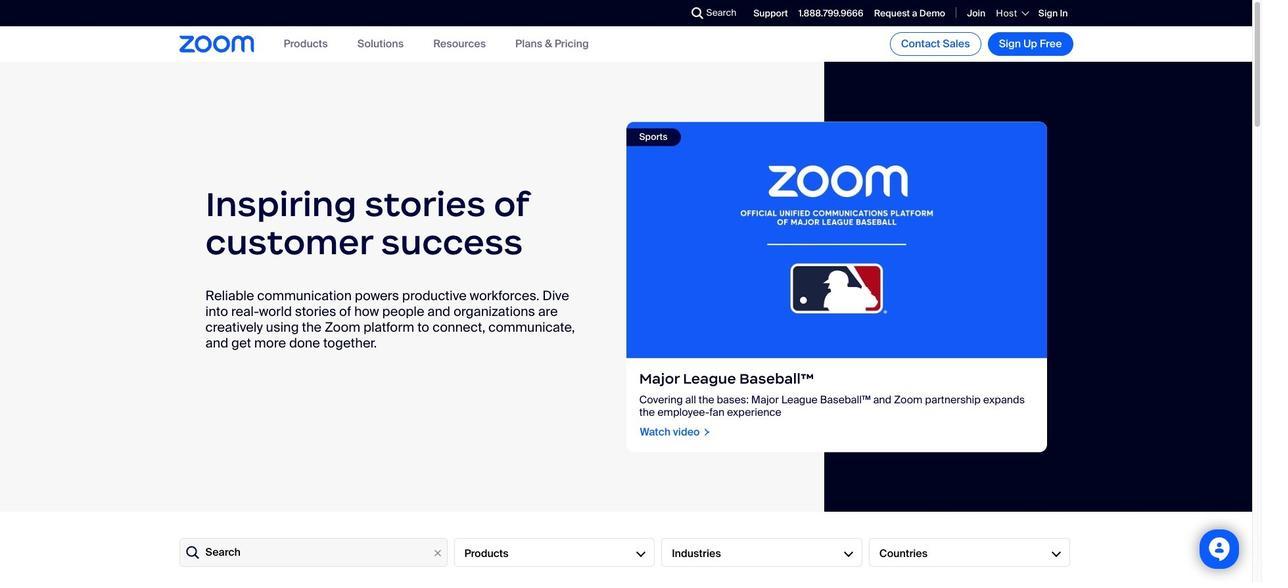 Task type: vqa. For each thing, say whether or not it's contained in the screenshot.
an at the left top of page
no



Task type: locate. For each thing, give the bounding box(es) containing it.
zoom logo image
[[179, 36, 254, 52]]

search image
[[691, 7, 703, 19], [691, 7, 703, 19]]

main content
[[0, 62, 1252, 582]]

None text field
[[179, 538, 447, 567]]

None search field
[[643, 3, 695, 24]]

clear search image
[[430, 546, 445, 561]]

major league baseball™ image
[[626, 122, 1047, 358]]



